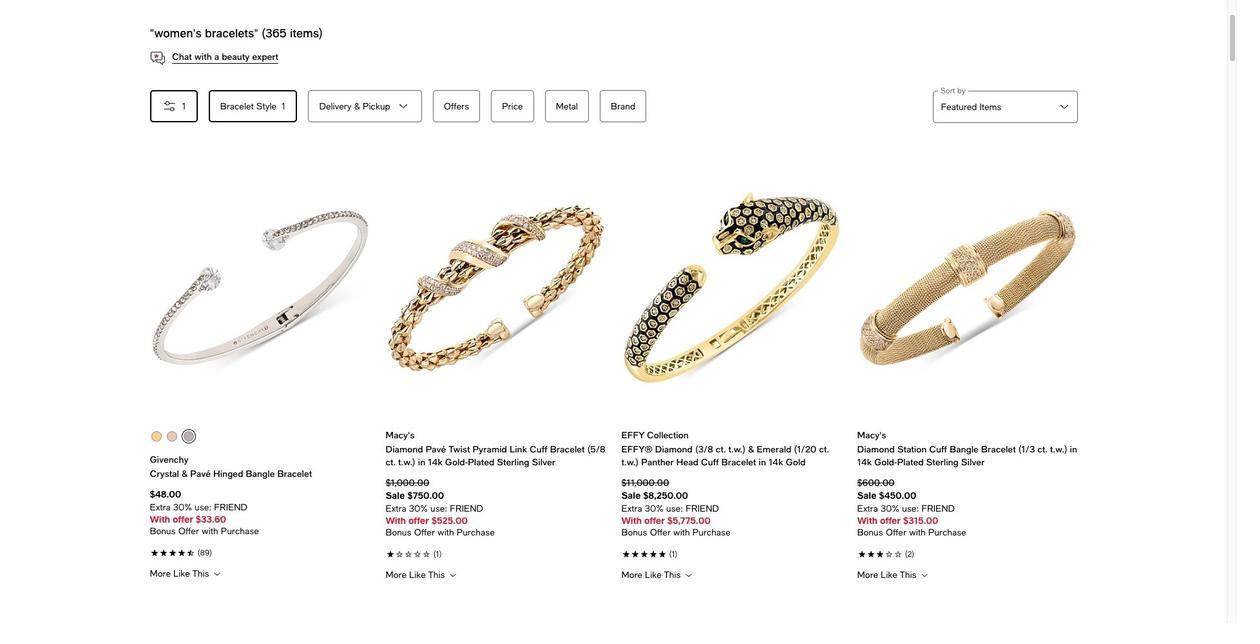 Task type: vqa. For each thing, say whether or not it's contained in the screenshot.
classic
no



Task type: describe. For each thing, give the bounding box(es) containing it.
bonus offer with purchase. $24.99 diamond earrings or necklace with purchase. image for 3 out of 5 rating with 2 reviews image
[[857, 527, 1078, 539]]

diamond station cuff bangle bracelet (1/3 ct. t.w.) in 14k gold-plated sterling silver group
[[857, 153, 1078, 581]]

effy® diamond (3/8 ct. t.w.) & emerald (1/20 ct. t.w.) panther head cuff bracelet in 14k gold group
[[621, 153, 842, 581]]

bonus offer with purchase. $24.99 diamond earrings or necklace with purchase. image for 5 out of 5 rating with 1 reviews image
[[621, 527, 842, 539]]

1 out of 5 rating with 1 reviews image
[[386, 547, 606, 560]]

extra 30% use: friend. extra 30% off select merchandise!. image for 5 out of 5 rating with 1 reviews image
[[621, 503, 842, 516]]

4.5393 out of 5 rating with 89 reviews image
[[150, 546, 370, 559]]



Task type: locate. For each thing, give the bounding box(es) containing it.
bonus offer with purchase. $24.99 diamond earrings or necklace with purchase. image for 4.5393 out of 5 rating with 89 reviews 'image'
[[150, 525, 370, 538]]

color swatch gold element
[[151, 432, 162, 442]]

5 out of 5 rating with 1 reviews image
[[621, 547, 842, 560]]

status
[[150, 26, 323, 40]]

extra 30% use: friend. extra 30% off select merchandise!. image for the 1 out of 5 rating with 1 reviews image
[[386, 503, 606, 516]]

color swatch pink element
[[167, 432, 177, 442]]

extra 30% use: friend. extra 30% off select merchandise!. image up 4.5393 out of 5 rating with 89 reviews 'image'
[[150, 501, 370, 514]]

bonus offer with purchase. $24.99 diamond earrings or necklace with purchase. image up 5 out of 5 rating with 1 reviews image
[[621, 527, 842, 539]]

3 out of 5 rating with 2 reviews image
[[857, 547, 1078, 560]]

extra 30% use: friend. extra 30% off select merchandise!. image up 3 out of 5 rating with 2 reviews image
[[857, 503, 1078, 516]]

bonus offer with purchase. $24.99 diamond earrings or necklace with purchase. image up 3 out of 5 rating with 2 reviews image
[[857, 527, 1078, 539]]

extra 30% use: friend. extra 30% off select merchandise!. image
[[150, 501, 370, 514], [386, 503, 606, 516], [621, 503, 842, 516], [857, 503, 1078, 516]]

extra 30% use: friend. extra 30% off select merchandise!. image for 4.5393 out of 5 rating with 89 reviews 'image'
[[150, 501, 370, 514]]

extra 30% use: friend. extra 30% off select merchandise!. image up 5 out of 5 rating with 1 reviews image
[[621, 503, 842, 516]]

extra 30% use: friend. extra 30% off select merchandise!. image for 3 out of 5 rating with 2 reviews image
[[857, 503, 1078, 516]]

bonus offer with purchase. $24.99 diamond earrings or necklace with purchase. image for the 1 out of 5 rating with 1 reviews image
[[386, 527, 606, 539]]

crystal & pavé hinged bangle bracelet group
[[150, 153, 370, 580]]

color swatch silver element
[[184, 432, 194, 442]]

diamond pavé twist pyramid link cuff bracelet (5/8 ct. t.w.) in 14k gold-plated sterling silver group
[[386, 153, 606, 581]]

bonus offer with purchase. $24.99 diamond earrings or necklace with purchase. image up the 1 out of 5 rating with 1 reviews image
[[386, 527, 606, 539]]

bonus offer with purchase. $24.99 diamond earrings or necklace with purchase. image
[[150, 525, 370, 538], [386, 527, 606, 539], [621, 527, 842, 539], [857, 527, 1078, 539]]

extra 30% use: friend. extra 30% off select merchandise!. image up the 1 out of 5 rating with 1 reviews image
[[386, 503, 606, 516]]

bonus offer with purchase. $24.99 diamond earrings or necklace with purchase. image up 4.5393 out of 5 rating with 89 reviews 'image'
[[150, 525, 370, 538]]



